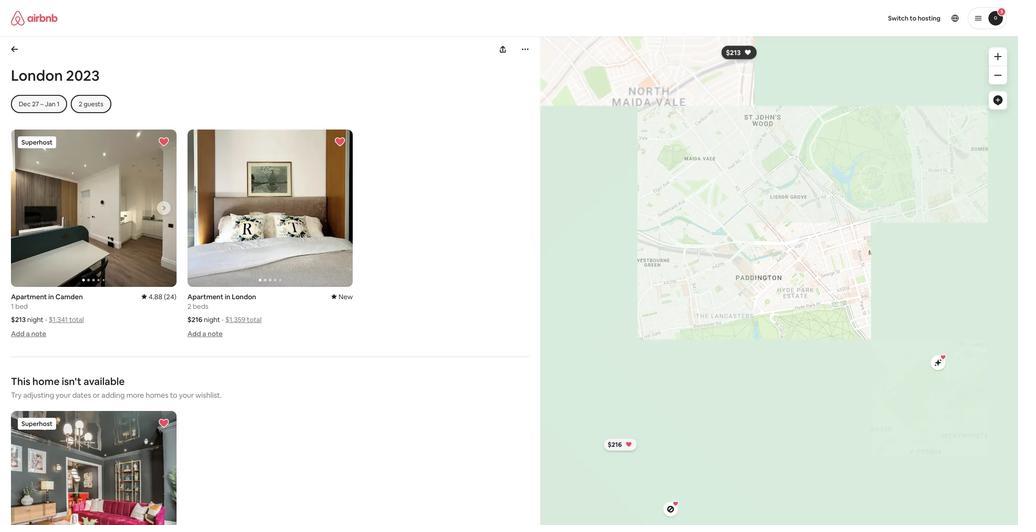 Task type: vqa. For each thing, say whether or not it's contained in the screenshot.
4.88 (24)
yes



Task type: locate. For each thing, give the bounding box(es) containing it.
1 vertical spatial $216
[[608, 440, 622, 449]]

0 horizontal spatial note
[[31, 329, 46, 338]]

0 horizontal spatial night
[[27, 315, 43, 324]]

0 horizontal spatial add a note
[[11, 329, 46, 338]]

add a note
[[11, 329, 46, 338], [187, 329, 223, 338]]

2 · from the left
[[222, 315, 224, 324]]

google map
including 3 saved stays. region
[[521, 0, 1018, 525]]

0 vertical spatial $216
[[187, 315, 202, 324]]

1 vertical spatial 1
[[11, 302, 14, 311]]

$1,359
[[225, 315, 245, 324]]

2023
[[66, 66, 100, 85]]

·
[[45, 315, 47, 324], [222, 315, 224, 324]]

london
[[11, 66, 63, 85], [232, 292, 256, 301]]

1 horizontal spatial london
[[232, 292, 256, 301]]

switch to hosting link
[[883, 9, 946, 28]]

1 horizontal spatial $213
[[726, 48, 741, 57]]

2 add a note from the left
[[187, 329, 223, 338]]

add down beds at the bottom
[[187, 329, 201, 338]]

2 add from the left
[[187, 329, 201, 338]]

0 horizontal spatial london
[[11, 66, 63, 85]]

to right homes on the left of the page
[[170, 390, 177, 400]]

1 horizontal spatial to
[[910, 14, 917, 22]]

· inside apartment in camden 1 bed $213 night · $1,341 total
[[45, 315, 47, 324]]

$216 inside "button"
[[608, 440, 622, 449]]

$213 inside apartment in camden 1 bed $213 night · $1,341 total
[[11, 315, 26, 324]]

1 horizontal spatial a
[[202, 329, 206, 338]]

· left $1,341
[[45, 315, 47, 324]]

1 a from the left
[[26, 329, 30, 338]]

0 horizontal spatial 1
[[11, 302, 14, 311]]

apartment in london 2 beds $216 night · $1,359 total
[[187, 292, 262, 324]]

2 a from the left
[[202, 329, 206, 338]]

1 add from the left
[[11, 329, 25, 338]]

1 horizontal spatial add a note
[[187, 329, 223, 338]]

in for camden
[[48, 292, 54, 301]]

0 horizontal spatial total
[[69, 315, 84, 324]]

2 left beds at the bottom
[[187, 302, 191, 311]]

london inside apartment in london 2 beds $216 night · $1,359 total
[[232, 292, 256, 301]]

4.88 (24)
[[149, 292, 176, 301]]

0 vertical spatial $213
[[726, 48, 741, 57]]

a down the bed at the left
[[26, 329, 30, 338]]

2 apartment from the left
[[187, 292, 223, 301]]

1 horizontal spatial 2
[[187, 302, 191, 311]]

in up $1,359
[[225, 292, 230, 301]]

0 vertical spatial to
[[910, 14, 917, 22]]

1 in from the left
[[48, 292, 54, 301]]

a down beds at the bottom
[[202, 329, 206, 338]]

london up $1,359 total button
[[232, 292, 256, 301]]

1 horizontal spatial add
[[187, 329, 201, 338]]

dec
[[19, 100, 31, 108]]

3
[[1001, 9, 1003, 15]]

0 horizontal spatial $213
[[11, 315, 26, 324]]

2 left guests
[[79, 100, 82, 108]]

add a note button down beds at the bottom
[[187, 329, 223, 338]]

night inside apartment in camden 1 bed $213 night · $1,341 total
[[27, 315, 43, 324]]

· left $1,359
[[222, 315, 224, 324]]

total inside apartment in camden 1 bed $213 night · $1,341 total
[[69, 315, 84, 324]]

apartment up the bed at the left
[[11, 292, 47, 301]]

2 add a note button from the left
[[187, 329, 223, 338]]

1 horizontal spatial add a note button
[[187, 329, 223, 338]]

0 horizontal spatial add a note button
[[11, 329, 46, 338]]

night inside apartment in london 2 beds $216 night · $1,359 total
[[204, 315, 220, 324]]

add a note button
[[11, 329, 46, 338], [187, 329, 223, 338]]

1 total from the left
[[69, 315, 84, 324]]

2 total from the left
[[247, 315, 262, 324]]

1 apartment from the left
[[11, 292, 47, 301]]

2 note from the left
[[208, 329, 223, 338]]

1 horizontal spatial $216
[[608, 440, 622, 449]]

adding
[[101, 390, 125, 400]]

1 horizontal spatial in
[[225, 292, 230, 301]]

1 horizontal spatial 1
[[57, 100, 60, 108]]

1 vertical spatial london
[[232, 292, 256, 301]]

night down beds at the bottom
[[204, 315, 220, 324]]

0 horizontal spatial a
[[26, 329, 30, 338]]

apartment
[[11, 292, 47, 301], [187, 292, 223, 301]]

to inside profile "element"
[[910, 14, 917, 22]]

total inside apartment in london 2 beds $216 night · $1,359 total
[[247, 315, 262, 324]]

1
[[57, 100, 60, 108], [11, 302, 14, 311]]

1 horizontal spatial total
[[247, 315, 262, 324]]

$216 button
[[604, 438, 637, 451]]

0 horizontal spatial 2
[[79, 100, 82, 108]]

in inside apartment in london 2 beds $216 night · $1,359 total
[[225, 292, 230, 301]]

2 night from the left
[[204, 315, 220, 324]]

· inside apartment in london 2 beds $216 night · $1,359 total
[[222, 315, 224, 324]]

note
[[31, 329, 46, 338], [208, 329, 223, 338]]

$1,341 total button
[[49, 315, 84, 324]]

$1,341
[[49, 315, 68, 324]]

jan
[[45, 100, 55, 108]]

add a place to the map image
[[993, 95, 1004, 106]]

apartment up beds at the bottom
[[187, 292, 223, 301]]

london up 27
[[11, 66, 63, 85]]

a for $216
[[202, 329, 206, 338]]

apartment inside apartment in camden 1 bed $213 night · $1,341 total
[[11, 292, 47, 301]]

in
[[48, 292, 54, 301], [225, 292, 230, 301]]

to
[[910, 14, 917, 22], [170, 390, 177, 400]]

note down apartment in camden 1 bed $213 night · $1,341 total
[[31, 329, 46, 338]]

0 horizontal spatial add
[[11, 329, 25, 338]]

to right switch
[[910, 14, 917, 22]]

night
[[27, 315, 43, 324], [204, 315, 220, 324]]

4.88
[[149, 292, 162, 301]]

a
[[26, 329, 30, 338], [202, 329, 206, 338]]

1 left the bed at the left
[[11, 302, 14, 311]]

27
[[32, 100, 39, 108]]

apartment inside apartment in london 2 beds $216 night · $1,359 total
[[187, 292, 223, 301]]

in for london
[[225, 292, 230, 301]]

add down the bed at the left
[[11, 329, 25, 338]]

night down the bed at the left
[[27, 315, 43, 324]]

0 horizontal spatial ·
[[45, 315, 47, 324]]

0 vertical spatial 1
[[57, 100, 60, 108]]

1 horizontal spatial note
[[208, 329, 223, 338]]

total right $1,341
[[69, 315, 84, 324]]

2
[[79, 100, 82, 108], [187, 302, 191, 311]]

2 in from the left
[[225, 292, 230, 301]]

1 vertical spatial to
[[170, 390, 177, 400]]

1 add a note from the left
[[11, 329, 46, 338]]

$216 inside apartment in london 2 beds $216 night · $1,359 total
[[187, 315, 202, 324]]

homes
[[146, 390, 168, 400]]

apartment for beds
[[187, 292, 223, 301]]

1 · from the left
[[45, 315, 47, 324]]

beds
[[193, 302, 208, 311]]

a for $213
[[26, 329, 30, 338]]

0 vertical spatial 2
[[79, 100, 82, 108]]

add a note down beds at the bottom
[[187, 329, 223, 338]]

adjusting
[[23, 390, 54, 400]]

1 horizontal spatial ·
[[222, 315, 224, 324]]

$216
[[187, 315, 202, 324], [608, 440, 622, 449]]

0 horizontal spatial to
[[170, 390, 177, 400]]

1 horizontal spatial night
[[204, 315, 220, 324]]

total for $1,341 total
[[69, 315, 84, 324]]

1 night from the left
[[27, 315, 43, 324]]

total
[[69, 315, 84, 324], [247, 315, 262, 324]]

1 add a note button from the left
[[11, 329, 46, 338]]

add
[[11, 329, 25, 338], [187, 329, 201, 338]]

1 note from the left
[[31, 329, 46, 338]]

add a note button down the bed at the left
[[11, 329, 46, 338]]

1 vertical spatial $213
[[11, 315, 26, 324]]

in inside apartment in camden 1 bed $213 night · $1,341 total
[[48, 292, 54, 301]]

1 vertical spatial 2
[[187, 302, 191, 311]]

note down apartment in london 2 beds $216 night · $1,359 total
[[208, 329, 223, 338]]

total right $1,359
[[247, 315, 262, 324]]

london 2023
[[11, 66, 100, 85]]

group
[[11, 130, 176, 287], [187, 130, 353, 287], [11, 411, 176, 525]]

in left camden
[[48, 292, 54, 301]]

1 horizontal spatial apartment
[[187, 292, 223, 301]]

1 inside apartment in camden 1 bed $213 night · $1,341 total
[[11, 302, 14, 311]]

$213
[[726, 48, 741, 57], [11, 315, 26, 324]]

camden
[[55, 292, 83, 301]]

0 horizontal spatial $216
[[187, 315, 202, 324]]

night for $213
[[27, 315, 43, 324]]

0 horizontal spatial apartment
[[11, 292, 47, 301]]

more
[[126, 390, 144, 400]]

–
[[40, 100, 44, 108]]

0 horizontal spatial in
[[48, 292, 54, 301]]

add a note down the bed at the left
[[11, 329, 46, 338]]

1 right the jan
[[57, 100, 60, 108]]



Task type: describe. For each thing, give the bounding box(es) containing it.
switch to hosting
[[888, 14, 941, 22]]

profile element
[[520, 0, 1007, 37]]

(24)
[[164, 292, 176, 301]]

hosting
[[918, 14, 941, 22]]

add a note for $213
[[11, 329, 46, 338]]

4.88 out of 5 average rating,  24 reviews image
[[141, 292, 176, 301]]

total for $1,359 total
[[247, 315, 262, 324]]

apartment for bed
[[11, 292, 47, 301]]

try
[[11, 390, 22, 400]]

or
[[93, 390, 100, 400]]

· for $1,341
[[45, 315, 47, 324]]

switch
[[888, 14, 909, 22]]

your wishlist.
[[179, 390, 222, 400]]

dec 27 – jan 1
[[19, 100, 60, 108]]

add a note button for $216
[[187, 329, 223, 338]]

zoom out image
[[995, 72, 1002, 79]]

your
[[56, 390, 71, 400]]

2 guests button
[[71, 95, 111, 113]]

new
[[339, 292, 353, 301]]

note for $1,359
[[208, 329, 223, 338]]

bed
[[15, 302, 28, 311]]

this home isn't available try adjusting your dates or adding more homes to your wishlist.
[[11, 375, 222, 400]]

note for $1,341
[[31, 329, 46, 338]]

this
[[11, 375, 30, 388]]

2 inside dropdown button
[[79, 100, 82, 108]]

1 inside dropdown button
[[57, 100, 60, 108]]

2 inside apartment in london 2 beds $216 night · $1,359 total
[[187, 302, 191, 311]]

$1,359 total button
[[225, 315, 262, 324]]

0 vertical spatial london
[[11, 66, 63, 85]]

remove from wishlist: apartment in camden image
[[158, 136, 169, 147]]

to inside this home isn't available try adjusting your dates or adding more homes to your wishlist.
[[170, 390, 177, 400]]

guests
[[84, 100, 103, 108]]

dec 27 – jan 1 button
[[11, 95, 67, 113]]

apartment in camden 1 bed $213 night · $1,341 total
[[11, 292, 84, 324]]

group for apartment in london 2 beds $216 night · $1,359 total
[[187, 130, 353, 287]]

· for $1,359
[[222, 315, 224, 324]]

isn't available
[[62, 375, 125, 388]]

add a note button for $213
[[11, 329, 46, 338]]

group for apartment in camden 1 bed $213 night · $1,341 total
[[11, 130, 176, 287]]

new place to stay image
[[331, 292, 353, 301]]

$213 button
[[721, 45, 757, 59]]

dates
[[72, 390, 91, 400]]

add a note for $216
[[187, 329, 223, 338]]

2 guests
[[79, 100, 103, 108]]

remove from wishlist: apartment in london image
[[335, 136, 346, 147]]

3 button
[[968, 7, 1007, 29]]

night for $216
[[204, 315, 220, 324]]

remove from wishlist: apartment in earl's court image
[[158, 418, 169, 429]]

zoom in image
[[995, 53, 1002, 60]]

home
[[32, 375, 60, 388]]

add for $216
[[187, 329, 201, 338]]

$213 inside button
[[726, 48, 741, 57]]

add for $213
[[11, 329, 25, 338]]



